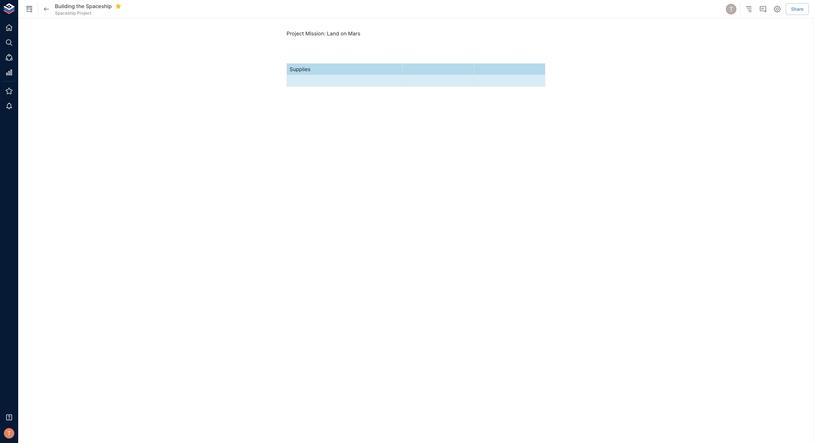 Task type: vqa. For each thing, say whether or not it's contained in the screenshot.
3 Mil Social Media Impressions
no



Task type: describe. For each thing, give the bounding box(es) containing it.
building
[[55, 3, 75, 9]]

table of contents image
[[745, 5, 753, 13]]

1 vertical spatial t button
[[2, 426, 16, 441]]

mission:
[[305, 30, 325, 37]]

comments image
[[759, 5, 767, 13]]

supplies
[[290, 66, 310, 72]]

share button
[[786, 3, 809, 15]]

spaceship project
[[55, 10, 91, 16]]

settings image
[[773, 5, 781, 13]]

0 vertical spatial t
[[729, 5, 733, 13]]

1 vertical spatial project
[[287, 30, 304, 37]]

go back image
[[43, 5, 50, 13]]

0 horizontal spatial t
[[7, 430, 11, 437]]

remove favorite image
[[115, 3, 121, 9]]

share
[[791, 6, 804, 12]]

1 vertical spatial spaceship
[[55, 10, 76, 16]]

building the spaceship
[[55, 3, 112, 9]]



Task type: locate. For each thing, give the bounding box(es) containing it.
0 horizontal spatial project
[[77, 10, 91, 16]]

spaceship
[[86, 3, 112, 9], [55, 10, 76, 16]]

0 vertical spatial spaceship
[[86, 3, 112, 9]]

land
[[327, 30, 339, 37]]

project left mission:
[[287, 30, 304, 37]]

show wiki image
[[25, 5, 33, 13]]

1 horizontal spatial t button
[[725, 3, 737, 15]]

mars
[[348, 30, 360, 37]]

0 horizontal spatial t button
[[2, 426, 16, 441]]

1 horizontal spatial project
[[287, 30, 304, 37]]

1 horizontal spatial t
[[729, 5, 733, 13]]

project inside spaceship project link
[[77, 10, 91, 16]]

the
[[76, 3, 84, 9]]

on
[[341, 30, 347, 37]]

0 horizontal spatial spaceship
[[55, 10, 76, 16]]

spaceship down building
[[55, 10, 76, 16]]

t
[[729, 5, 733, 13], [7, 430, 11, 437]]

project mission: land on mars
[[287, 30, 360, 37]]

spaceship right the
[[86, 3, 112, 9]]

1 horizontal spatial spaceship
[[86, 3, 112, 9]]

project
[[77, 10, 91, 16], [287, 30, 304, 37]]

1 vertical spatial t
[[7, 430, 11, 437]]

0 vertical spatial t button
[[725, 3, 737, 15]]

t button
[[725, 3, 737, 15], [2, 426, 16, 441]]

spaceship project link
[[55, 10, 91, 16]]

project down building the spaceship
[[77, 10, 91, 16]]

0 vertical spatial project
[[77, 10, 91, 16]]



